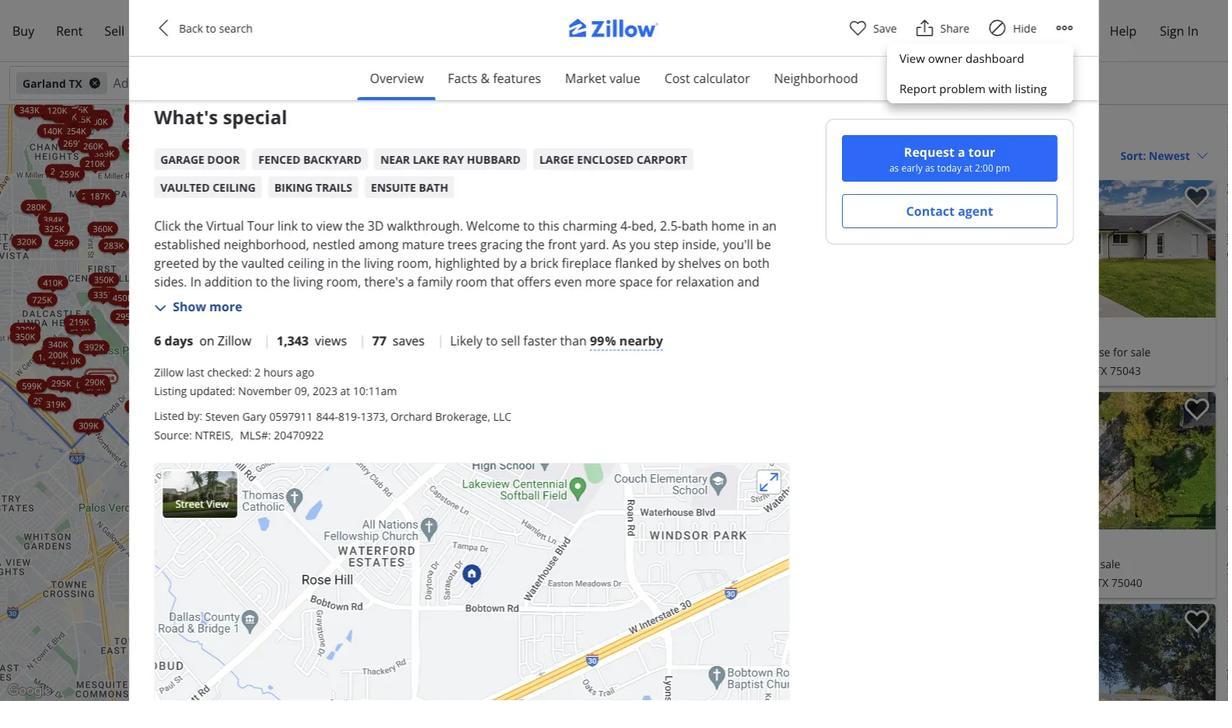 Task type: vqa. For each thing, say whether or not it's contained in the screenshot.
3D Tour
yes



Task type: locate. For each thing, give the bounding box(es) containing it.
zillow inside main content
[[712, 612, 739, 625]]

1 vertical spatial 375k
[[426, 416, 445, 428]]

homes for 13 new homes
[[407, 376, 435, 388]]

176k link
[[64, 112, 94, 126]]

235k link up 09, at the bottom of the page
[[298, 367, 328, 381]]

search
[[219, 21, 253, 35]]

220k for the top 220k link
[[146, 101, 166, 112]]

house up 3310 oak hill dr, garland, tx 75043 link
[[796, 557, 829, 571]]

1 vertical spatial 360k
[[264, 369, 284, 381]]

1 vertical spatial 520k link
[[237, 254, 268, 268]]

sale
[[1131, 345, 1151, 359], [849, 557, 869, 571], [1100, 557, 1121, 571]]

tour for 325k
[[97, 371, 112, 379]]

zillow inside the listed status list
[[218, 332, 251, 349]]

on inside main content
[[697, 612, 709, 625]]

tour for 375k
[[221, 157, 237, 165]]

for up 605 w avenue g #f, garland, tx 75040 link
[[1083, 557, 1098, 571]]

1 horizontal spatial 410k link
[[141, 403, 172, 417]]

chevron left image inside property images, use arrow keys to navigate, image 1 of 9 group
[[666, 240, 684, 258]]

0 horizontal spatial at
[[340, 384, 350, 398]]

198 results
[[661, 148, 718, 162]]

| right 519k
[[264, 332, 271, 349]]

520k up new 436k
[[179, 239, 199, 250]]

tour
[[969, 144, 996, 160]]

| left likely
[[437, 332, 444, 349]]

new
[[162, 159, 174, 166], [231, 190, 243, 197], [191, 258, 204, 266], [280, 363, 292, 370], [194, 454, 207, 461]]

, down steven
[[231, 428, 234, 442]]

140k for 140k 270k
[[43, 125, 63, 137]]

& right 'estate'
[[834, 120, 846, 141]]

519k
[[241, 332, 261, 343]]

garage door
[[160, 152, 240, 167]]

this property on the map image
[[463, 565, 481, 588]]

520k link up 490k link at the left of the page
[[237, 254, 268, 268]]

423k link
[[324, 394, 367, 408], [393, 480, 424, 494]]

heart image
[[849, 19, 867, 37]]

244k link
[[45, 164, 76, 178]]

1 vertical spatial 275k link
[[152, 457, 183, 471]]

for up the 2013 westshore dr, garland, tx 75043 link
[[1113, 345, 1128, 359]]

show more button
[[154, 297, 242, 316]]

tour inside 3d tour 375k
[[221, 157, 237, 165]]

540k
[[361, 484, 381, 496]]

0 vertical spatial zillow
[[218, 332, 251, 349]]

1 horizontal spatial 500k link
[[346, 487, 389, 501]]

hubbard
[[467, 152, 521, 167]]

510k link
[[247, 325, 278, 339], [345, 478, 388, 492]]

2 | from the left
[[359, 332, 366, 349]]

296k link
[[179, 276, 209, 290], [251, 396, 281, 410]]

facts
[[448, 70, 478, 87]]

dr,
[[1031, 363, 1046, 378], [734, 575, 749, 590]]

290k down the 599k link at the left bottom of page
[[33, 395, 53, 407]]

report down owner
[[900, 80, 936, 96]]

465k link
[[200, 162, 231, 176], [172, 305, 203, 319]]

new inside the new 275k
[[194, 454, 207, 461]]

2,302 sqft
[[737, 557, 787, 571]]

0 horizontal spatial |
[[264, 332, 271, 349]]

349k link
[[307, 385, 338, 399]]

2 vertical spatial 285k
[[179, 384, 198, 396]]

3d for 325k
[[89, 371, 96, 379]]

1 horizontal spatial 360k
[[264, 369, 284, 381]]

as left early
[[889, 161, 899, 174]]

hours
[[264, 365, 293, 380]]

on right day
[[697, 612, 709, 625]]

value
[[610, 70, 640, 87]]

1 vertical spatial &
[[834, 120, 846, 141]]

465k down 490k 415k
[[177, 306, 197, 318]]

keyboard
[[351, 692, 384, 701]]

for up 3310 oak hill dr, garland, tx 75043 link
[[831, 557, 846, 571]]

1 vertical spatial garland
[[661, 120, 721, 141]]

0 vertical spatial 299k
[[54, 237, 74, 248]]

605 w avenue g #f, garland, tx 75040
[[946, 575, 1143, 590]]

1 horizontal spatial garland
[[661, 120, 721, 141]]

0 horizontal spatial 410k
[[43, 277, 63, 289]]

new down ntreis
[[194, 454, 207, 461]]

0 horizontal spatial 235k link
[[47, 354, 77, 368]]

near lake ray hubbard list item
[[374, 148, 527, 170]]

at inside zillow last checked:  2 hours ago listing updated: november 09, 2023 at 10:11am
[[340, 384, 350, 398]]

310k 140k
[[342, 340, 495, 356]]

695k
[[333, 383, 353, 395]]

chevron right image
[[210, 156, 229, 174], [1189, 240, 1208, 258], [1189, 664, 1208, 683]]

ensuite bath list item
[[365, 176, 455, 198]]

listed status list
[[154, 331, 790, 351]]

days
[[165, 332, 193, 349]]

339k
[[211, 149, 230, 161]]

new for 250k
[[162, 159, 174, 166]]

1 | from the left
[[264, 332, 271, 349]]

290k link down 270k link
[[79, 375, 110, 389]]

view inside button
[[206, 497, 228, 511]]

property images, use arrow keys to navigate, image 1 of 2 group
[[940, 604, 1216, 702]]

large enclosed carport list item
[[533, 148, 694, 170]]

a up today
[[958, 144, 965, 160]]

- up the 2013 westshore dr, garland, tx 75043 link
[[1072, 345, 1075, 359]]

$349,800 zestimate
[[187, 32, 300, 48]]

homes up the '189k' link
[[407, 376, 435, 388]]

new down 3d tour 375k
[[231, 190, 243, 197]]

tx inside filters 'element'
[[69, 76, 82, 91]]

chevron left image
[[666, 240, 684, 258], [948, 240, 966, 258], [666, 452, 684, 470], [666, 664, 684, 683]]

by:
[[187, 409, 202, 423]]

380k
[[141, 392, 160, 404]]

2 vertical spatial 400k
[[349, 344, 369, 356]]

chevron left image for price cut:
[[948, 240, 966, 258]]

295k link down '415k' link
[[110, 310, 141, 324]]

on right 370k
[[199, 332, 214, 349]]

0 horizontal spatial 296k
[[184, 277, 204, 288]]

a for request
[[958, 144, 965, 160]]

546 briarcliff dr, garland, tx 75043 image
[[658, 180, 934, 318]]

1 vertical spatial new
[[396, 480, 414, 491]]

0 horizontal spatial 315k
[[249, 381, 269, 392]]

2 vertical spatial 300k
[[218, 424, 238, 435]]

1 horizontal spatial |
[[359, 332, 366, 349]]

to inside back to search link
[[206, 21, 216, 35]]

801-803 s 6th st, garland, tx 75040 image
[[940, 604, 1216, 702]]

zillow for 6 days on zillow
[[218, 332, 251, 349]]

main content
[[646, 105, 1228, 702]]

500k for the leftmost 500k link
[[290, 409, 310, 421]]

1 vertical spatial 290k
[[33, 395, 53, 407]]

423k link right 548k on the bottom of the page
[[393, 480, 424, 494]]

1 horizontal spatial 550k link
[[250, 264, 281, 278]]

1 vertical spatial homes
[[407, 376, 435, 388]]

340k
[[48, 339, 68, 350]]

375k
[[208, 164, 228, 175], [426, 416, 445, 428]]

460k for top 460k "link"
[[167, 240, 187, 251]]

285k link up 279k
[[122, 139, 153, 153]]

hide image
[[988, 19, 1007, 37]]

299k link down updated:
[[205, 404, 236, 418]]

325k link down "listing"
[[125, 400, 155, 414]]

349k
[[313, 387, 332, 398]]

0 vertical spatial 296k
[[184, 277, 204, 288]]

garland up 120k link
[[23, 76, 66, 91]]

0 vertical spatial 365k
[[167, 122, 187, 134]]

295k down 199k
[[260, 467, 280, 479]]

main navigation
[[0, 0, 1228, 256]]

sale up 75040
[[1100, 557, 1121, 571]]

325k down 270k link
[[84, 378, 104, 390]]

sale up the 2013 westshore dr, garland, tx 75043 link
[[1131, 345, 1151, 359]]

266k link
[[63, 102, 94, 116]]

new inside new 420k
[[231, 190, 243, 197]]

2 vertical spatial 400k link
[[344, 343, 375, 357]]

more
[[209, 298, 242, 315]]

biking trails list item
[[268, 176, 359, 198]]

1 vertical spatial 423k link
[[393, 480, 424, 494]]

door
[[207, 152, 240, 167]]

chevron left image inside property images, use arrow keys to navigate, image 1 of 27 group
[[948, 240, 966, 258]]

zillow for 1 day on zillow
[[712, 612, 739, 625]]

365k for the 365k link to the top
[[167, 122, 187, 134]]

1 horizontal spatial to
[[486, 332, 498, 349]]

368k link
[[161, 277, 192, 291]]

1 horizontal spatial 510k
[[362, 480, 382, 491]]

chevron right image inside property images, use arrow keys to navigate, image 1 of 2 group
[[1189, 664, 1208, 683]]

0 vertical spatial at
[[964, 161, 973, 174]]

$-- hoa
[[615, 30, 660, 47]]

chevron down image
[[771, 77, 783, 89], [154, 302, 167, 315]]

0 vertical spatial 520k
[[179, 239, 199, 250]]

new inside new 360k
[[280, 363, 292, 370]]

contact agent
[[906, 203, 993, 219]]

1 vertical spatial 3
[[703, 557, 710, 571]]

375k down 385k link
[[208, 164, 228, 175]]

325k link down 280k link
[[39, 222, 70, 236]]

sale up 3310 oak hill dr, garland, tx 75043 link
[[849, 557, 869, 571]]

& right facts
[[481, 70, 490, 87]]

365k for middle the 365k link
[[174, 258, 194, 270]]

410k link
[[38, 276, 68, 290], [141, 403, 172, 417]]

460k link
[[161, 238, 192, 252], [191, 278, 222, 292]]

garage door list item
[[154, 148, 246, 170]]

235k for 235k link to the right
[[303, 368, 323, 380]]

520k link up new 436k
[[174, 237, 204, 251]]

garland, down - lot / land for sale
[[1050, 575, 1094, 590]]

chevron left image inside property images, use arrow keys to navigate, image 1 of 33 group
[[666, 452, 684, 470]]

1 horizontal spatial 296k link
[[251, 396, 281, 410]]

a inside request a tour as early as today at 2:00 pm
[[958, 144, 965, 160]]

305k link
[[143, 165, 174, 179], [160, 337, 191, 351]]

terms of use link
[[522, 692, 567, 701]]

299k link down 384k link
[[49, 236, 79, 250]]

410k up 725k link
[[43, 277, 63, 289]]

chevron down image up real
[[771, 77, 783, 89]]

0 horizontal spatial 423k
[[342, 395, 362, 407]]

1 vertical spatial 400k link
[[157, 237, 188, 251]]

569k link
[[175, 228, 206, 242]]

chevron right image inside property images, use arrow keys to navigate, image 1 of 9 group
[[907, 240, 926, 258]]

2 vertical spatial 285k link
[[173, 383, 204, 397]]

200k
[[129, 111, 149, 123], [48, 349, 68, 361]]

335k link
[[88, 288, 119, 302]]

370k
[[173, 332, 193, 344]]

fenced backyard list item
[[252, 148, 368, 170]]

| 77 saves
[[359, 332, 425, 349]]

1 vertical spatial to
[[486, 332, 498, 349]]

2 vertical spatial zillow
[[712, 612, 739, 625]]

on for days
[[199, 332, 214, 349]]

to right back
[[206, 21, 216, 35]]

garland up 198 results
[[661, 120, 721, 141]]

420k right the '189k' link
[[437, 405, 456, 416]]

1 vertical spatial 520k
[[243, 256, 263, 267]]

410k link up 725k link
[[38, 276, 68, 290]]

report inside "button"
[[900, 80, 936, 96]]

295k inside 389k 295k
[[116, 311, 136, 323]]

3 | from the left
[[437, 332, 444, 349]]

(nov
[[1035, 188, 1057, 200]]

$275,000 3
[[664, 322, 731, 359]]

request
[[904, 144, 955, 160]]

295k inside 295k 620k
[[260, 467, 280, 479]]

chevron down image down 368k
[[154, 302, 167, 315]]

290k for 290k link to the right
[[85, 376, 105, 388]]

sell link
[[94, 13, 135, 49]]

0 vertical spatial 365k link
[[162, 121, 193, 135]]

0 horizontal spatial 510k link
[[247, 325, 278, 339]]

465k down 385k
[[206, 164, 226, 175]]

310k link
[[337, 339, 367, 353]]

request a tour as early as today at 2:00 pm
[[889, 144, 1010, 174]]

at inside request a tour as early as today at 2:00 pm
[[964, 161, 973, 174]]

3d for 375k
[[213, 157, 220, 165]]

property images, use arrow keys to navigate, image 1 of 32 group
[[658, 604, 934, 702]]

548k
[[368, 488, 388, 499]]

0 horizontal spatial 465k
[[177, 306, 197, 318]]

275k link
[[167, 363, 198, 377], [152, 457, 183, 471]]

3d inside 3d tour 320k
[[91, 375, 98, 382]]

|
[[264, 332, 271, 349], [359, 332, 366, 349], [437, 332, 444, 349]]

423k right the 25
[[398, 481, 418, 493]]

350k
[[48, 107, 68, 119], [94, 274, 114, 286], [136, 307, 156, 318], [15, 331, 35, 343], [67, 379, 86, 391], [312, 397, 332, 409]]

garland, right westshore
[[1049, 363, 1092, 378]]

1 vertical spatial 365k
[[174, 258, 194, 270]]

vaulted ceiling list item
[[154, 176, 262, 198]]

- house for sale up 3310 oak hill dr, garland, tx 75043 link
[[790, 557, 869, 571]]

410k for 410k link to the left
[[43, 277, 63, 289]]

contact
[[906, 203, 955, 219]]

1 vertical spatial 299k link
[[205, 404, 236, 418]]

homes inside 13 new homes link
[[407, 376, 435, 388]]

view right street
[[206, 497, 228, 511]]

0 horizontal spatial 550k link
[[218, 211, 249, 225]]

chevron down image
[[410, 77, 423, 89], [556, 77, 568, 89], [677, 77, 689, 89], [1196, 150, 1209, 162], [569, 669, 580, 680]]

207k
[[57, 111, 77, 122]]

0 horizontal spatial 500k link
[[284, 408, 315, 422]]

homes inside "25 new homes" link
[[416, 480, 444, 491]]

520k up 698k
[[243, 256, 263, 267]]

| for | 77 saves
[[359, 332, 366, 349]]

1 horizontal spatial 410k
[[146, 404, 166, 416]]

3 right "nearby"
[[664, 345, 670, 359]]

275k up "listing"
[[173, 364, 193, 376]]

460k link up new 436k
[[161, 238, 192, 252]]

new inside new 250k
[[162, 159, 174, 166]]

chevron right image
[[907, 240, 926, 258], [1189, 452, 1208, 470]]

a left map
[[602, 692, 606, 701]]

new right the 25
[[396, 480, 414, 491]]

tour inside 3d tour 325k
[[97, 371, 112, 379]]

350k link
[[43, 106, 74, 120], [89, 273, 119, 287], [131, 305, 161, 319], [10, 330, 41, 344], [61, 378, 92, 392]]

zillow down 'hill' on the bottom of the page
[[712, 612, 739, 625]]

agent finder link
[[230, 13, 323, 49]]

285k down '700k'
[[291, 362, 311, 373]]

new right 13
[[387, 376, 405, 388]]

1 vertical spatial 499k
[[358, 484, 378, 496]]

339k link
[[205, 148, 236, 162]]

0 vertical spatial 75043
[[1110, 363, 1141, 378]]

3d for 320k
[[91, 375, 98, 382]]

275k
[[173, 364, 193, 376], [157, 458, 177, 470], [178, 460, 198, 472]]

| left 77 at the left top of the page
[[359, 332, 366, 349]]

0 horizontal spatial zillow
[[154, 365, 184, 380]]

& inside button
[[481, 70, 490, 87]]

700k
[[298, 340, 317, 352]]

2013 westshore dr, garland, tx 75043 image
[[940, 180, 1216, 318]]

1 vertical spatial 290k link
[[28, 394, 59, 408]]

375k down the '189k' link
[[426, 416, 445, 428]]

460k right 2.20m
[[167, 240, 187, 251]]

3 left ba
[[703, 557, 710, 571]]

275k link up "listing"
[[167, 363, 198, 377]]

1 vertical spatial 300k link
[[233, 381, 264, 395]]

569k
[[180, 229, 200, 241]]

460k up show more
[[196, 279, 216, 291]]

520k
[[179, 239, 199, 250], [243, 256, 263, 267]]

0 horizontal spatial 499k
[[189, 249, 209, 261]]

420k down ceiling
[[215, 196, 235, 208]]

1 vertical spatial 465k link
[[172, 305, 203, 319]]

- left hoa on the top of the page
[[626, 30, 630, 47]]

dr, right westshore
[[1031, 363, 1046, 378]]

save this home image
[[903, 186, 928, 209], [1185, 186, 1210, 209], [1185, 399, 1210, 421], [1185, 611, 1210, 633]]

0 vertical spatial 510k link
[[247, 325, 278, 339]]

1 horizontal spatial a
[[958, 144, 965, 160]]

420k
[[215, 196, 235, 208], [437, 405, 456, 416]]

0 vertical spatial 296k link
[[179, 276, 209, 290]]

140k inside "140k 270k"
[[43, 125, 63, 137]]

475k link
[[374, 384, 405, 398]]

319k link
[[40, 397, 71, 411]]

zillow inside zillow last checked:  2 hours ago listing updated: november 09, 2023 at 10:11am
[[154, 365, 184, 380]]

410k down 380k
[[146, 404, 166, 416]]

1 vertical spatial 410k
[[146, 404, 166, 416]]

agent finder
[[241, 22, 312, 39]]

report for report a map error
[[577, 692, 600, 701]]

290k down 270k link
[[85, 376, 105, 388]]

249k
[[131, 102, 150, 114]]

2 vertical spatial 140k link
[[470, 344, 501, 358]]

3310 oak hill dr, garland, tx 75043
[[664, 575, 844, 590]]

285k up 279k
[[128, 140, 147, 152]]

695k link
[[328, 382, 358, 396]]

275k down source:
[[178, 460, 198, 472]]

1 vertical spatial at
[[340, 384, 350, 398]]

1 horizontal spatial 315k
[[299, 369, 319, 380]]

0 vertical spatial 410k link
[[38, 276, 68, 290]]

garland inside filters 'element'
[[23, 76, 66, 91]]

320k link
[[40, 106, 70, 120], [11, 235, 42, 249], [65, 321, 96, 335], [290, 464, 320, 478], [251, 472, 282, 486]]

698k link
[[244, 304, 274, 318]]

to up 2.65m
[[486, 332, 498, 349]]

dr, right 'hill' on the bottom of the page
[[734, 575, 749, 590]]

423k link up 819-
[[324, 394, 367, 408]]

725k
[[32, 294, 52, 306]]

2 as from the left
[[925, 161, 935, 174]]

terms of use
[[522, 692, 567, 701]]

3d inside 3d tour 375k
[[213, 157, 220, 165]]

chevron left image inside property images, use arrow keys to navigate, image 1 of 32 group
[[666, 664, 684, 683]]

295k link up 319k
[[46, 376, 77, 390]]

0 horizontal spatial on
[[199, 332, 214, 349]]

0 horizontal spatial 290k
[[33, 395, 53, 407]]

0 vertical spatial 200k link
[[124, 110, 155, 124]]

550k link up 698k link
[[250, 264, 281, 278]]

3d inside 3d tour 350k
[[317, 391, 324, 398]]

garland, down sqft
[[752, 575, 795, 590]]

254k
[[66, 125, 86, 137]]

1 vertical spatial 200k link
[[43, 348, 73, 362]]

1 as from the left
[[889, 161, 899, 174]]

expand image
[[757, 470, 781, 495]]

1 horizontal spatial 423k link
[[393, 480, 424, 494]]

1 horizontal spatial zillow
[[218, 332, 251, 349]]

on for day
[[697, 612, 709, 625]]

new inside new 436k
[[191, 258, 204, 266]]

1 horizontal spatial 420k
[[437, 405, 456, 416]]

0 vertical spatial 500k
[[290, 409, 310, 421]]

6 days on zillow
[[154, 332, 251, 349]]

1 vertical spatial 299k
[[211, 405, 231, 417]]

neighborhood
[[774, 70, 858, 87]]

buy
[[12, 22, 34, 39]]

5 units link
[[478, 341, 528, 355]]

house up the 2013 westshore dr, garland, tx 75043 link
[[1078, 345, 1111, 359]]

1 vertical spatial 510k link
[[345, 478, 388, 492]]

410k
[[43, 277, 63, 289], [146, 404, 166, 416]]

0 vertical spatial 300k
[[155, 336, 175, 348]]

homes left for
[[850, 120, 902, 141]]

295k link up by:
[[179, 389, 209, 403]]

on inside the listed status list
[[199, 332, 214, 349]]

319k
[[46, 399, 66, 410]]

new for 436k
[[191, 258, 204, 266]]

423k down 695k
[[342, 395, 362, 407]]

garland for garland tx
[[23, 76, 66, 91]]

new left ago
[[280, 363, 292, 370]]

property images, use arrow keys to navigate, image 1 of 7 group
[[940, 392, 1216, 533]]

| for | 1,343 views
[[264, 332, 271, 349]]

new for 25
[[396, 480, 414, 491]]

tour inside 3d tour 320k
[[99, 375, 114, 382]]

zillow up checked:
[[218, 332, 251, 349]]

hoa image
[[592, 30, 609, 47]]

299k down 384k link
[[54, 237, 74, 248]]

295k down '415k' link
[[116, 311, 136, 323]]

pm
[[996, 161, 1010, 174]]

1 horizontal spatial 499k link
[[340, 483, 383, 497]]

new up 399k link
[[162, 159, 174, 166]]

77
[[372, 332, 387, 349]]

garland inside main content
[[661, 120, 721, 141]]

0 horizontal spatial 520k link
[[174, 237, 204, 251]]

273k link
[[76, 189, 107, 203]]

420k inside new 420k
[[215, 196, 235, 208]]

290k
[[85, 376, 105, 388], [33, 395, 53, 407]]

zillow up "listing"
[[154, 365, 184, 380]]

285k link down '700k'
[[285, 361, 316, 375]]

140k inside 310k 140k
[[475, 345, 495, 356]]

330k
[[16, 324, 35, 336]]

bds
[[673, 557, 692, 571]]

309k link
[[73, 419, 104, 433]]

315k up 09, at the bottom of the page
[[299, 369, 319, 380]]

0 horizontal spatial to
[[206, 21, 216, 35]]

3d inside 3d tour 325k
[[89, 371, 96, 379]]



Task type: describe. For each thing, give the bounding box(es) containing it.
259k
[[60, 168, 79, 180]]

more image
[[1055, 19, 1074, 37]]

1 horizontal spatial 520k
[[243, 256, 263, 267]]

275k left the new 275k
[[157, 458, 177, 470]]

176k
[[69, 113, 89, 125]]

1 vertical spatial 296k
[[256, 397, 276, 409]]

1 vertical spatial ,
[[231, 428, 234, 442]]

295k up 319k
[[51, 377, 71, 389]]

orchard
[[391, 409, 432, 424]]

new for 360k
[[280, 363, 292, 370]]

599k link
[[16, 379, 47, 393]]

605 w avenue g #f, garland, tx 75040 link
[[946, 573, 1210, 592]]

1 vertical spatial 187k link
[[85, 189, 115, 203]]

360k inside new 360k
[[264, 369, 284, 381]]

ray
[[443, 152, 464, 167]]

1 horizontal spatial ,
[[385, 409, 388, 424]]

1 horizontal spatial 200k
[[129, 111, 149, 123]]

0 horizontal spatial house
[[796, 557, 829, 571]]

2 horizontal spatial for
[[1113, 345, 1128, 359]]

335k
[[93, 289, 113, 301]]

3d tour 375k
[[208, 157, 237, 175]]

property images, use arrow keys to navigate, image 1 of 9 group
[[658, 180, 934, 318]]

1 horizontal spatial 235k link
[[298, 367, 328, 381]]

1 vertical spatial - house for sale
[[790, 557, 869, 571]]

5 units
[[495, 342, 522, 354]]

1 horizontal spatial 299k link
[[205, 404, 236, 418]]

likely
[[450, 332, 483, 349]]

1 vertical spatial 499k link
[[340, 483, 383, 497]]

0 vertical spatial 550k link
[[218, 211, 249, 225]]

320k inside 3d tour 320k
[[86, 382, 106, 393]]

homes inside main content
[[850, 120, 902, 141]]

insights tags list
[[154, 142, 790, 198]]

5306 pensacola dr image
[[155, 464, 789, 702]]

0 vertical spatial 220k link
[[141, 100, 171, 114]]

skip link list tab list
[[358, 57, 871, 101]]

295k up by:
[[184, 390, 204, 402]]

280k
[[26, 201, 46, 213]]

125k
[[466, 352, 486, 364]]

bath
[[419, 180, 448, 194]]

chevron left image
[[154, 19, 173, 37]]

garland for garland tx real estate & homes for sale
[[661, 120, 721, 141]]

325k link down 3d tour 375k
[[198, 180, 229, 194]]

homes for 25 new homes
[[416, 480, 444, 491]]

1 horizontal spatial dr,
[[1031, 363, 1046, 378]]

09,
[[295, 384, 310, 398]]

187k for 187k link to the bottom
[[90, 190, 110, 202]]

cost
[[665, 70, 690, 87]]

tour inside 3d tour 350k
[[326, 391, 341, 398]]

view owner dashboard link
[[887, 44, 1074, 73]]

minus image
[[608, 664, 624, 680]]

0 vertical spatial 285k
[[128, 140, 147, 152]]

map region
[[0, 56, 665, 702]]

sign in link
[[1149, 13, 1210, 49]]

new for 275k
[[194, 454, 207, 461]]

advertise
[[1032, 22, 1087, 39]]

$436,000
[[664, 535, 731, 556]]

contact agent button
[[842, 194, 1058, 228]]

210k
[[85, 158, 105, 170]]

1 vertical spatial 140k link
[[457, 329, 488, 343]]

2 horizontal spatial 285k link
[[285, 361, 316, 375]]

to inside the listed status list
[[486, 332, 498, 349]]

tour for 320k
[[99, 375, 114, 382]]

saves
[[393, 332, 425, 349]]

save
[[873, 21, 897, 35]]

large enclosed carport
[[539, 152, 687, 167]]

- right sqft
[[790, 557, 793, 571]]

llc
[[493, 409, 511, 424]]

biking trails
[[274, 180, 352, 194]]

1 horizontal spatial - house for sale
[[1072, 345, 1151, 359]]

facts & features
[[448, 70, 541, 87]]

1 day on zillow
[[670, 612, 739, 625]]

| for | likely to sell faster than 99 % nearby
[[437, 332, 444, 349]]

save button
[[849, 19, 897, 37]]

2 vertical spatial 365k link
[[411, 409, 441, 423]]

1 horizontal spatial 400k link
[[157, 237, 188, 251]]

325k link down show more
[[197, 324, 228, 338]]

0 vertical spatial 305k link
[[143, 165, 174, 179]]

steven
[[205, 409, 240, 424]]

0 horizontal spatial 299k link
[[49, 236, 79, 250]]

carport
[[637, 152, 687, 167]]

1 vertical spatial 200k
[[48, 349, 68, 361]]

new for 13
[[387, 376, 405, 388]]

325k down 280k link
[[44, 223, 64, 235]]

0 vertical spatial 305k
[[149, 166, 169, 177]]

remove tag image
[[88, 77, 101, 89]]

results
[[683, 148, 718, 162]]

street
[[176, 497, 204, 511]]

460k for bottom 460k "link"
[[196, 279, 216, 291]]

1 horizontal spatial for
[[1083, 557, 1098, 571]]

0 horizontal spatial 550k
[[224, 212, 243, 223]]

1 vertical spatial 220k link
[[41, 344, 72, 358]]

& inside main content
[[834, 120, 846, 141]]

13 new homes link
[[358, 375, 441, 389]]

new for 420k
[[231, 190, 243, 197]]

187k for the top 187k link
[[78, 114, 98, 125]]

0 horizontal spatial 520k
[[179, 239, 199, 250]]

0 vertical spatial house
[[1078, 345, 1111, 359]]

2 horizontal spatial 400k link
[[344, 343, 375, 357]]

2 vertical spatial 300k link
[[213, 423, 244, 437]]

1 vertical spatial 400k
[[162, 238, 182, 250]]

0 vertical spatial 465k link
[[200, 162, 231, 176]]

430k link
[[239, 256, 270, 270]]

0 vertical spatial 140k link
[[37, 124, 68, 138]]

270k link
[[55, 354, 86, 368]]

last
[[186, 365, 204, 380]]

chevron down image inside show more button
[[154, 302, 167, 315]]

1 horizontal spatial 510k link
[[345, 478, 388, 492]]

new 360k
[[264, 363, 292, 381]]

235k for left 235k link
[[52, 355, 72, 367]]

325k down 3d tour 375k
[[204, 181, 223, 192]]

1 vertical spatial 460k link
[[191, 278, 222, 292]]

3310
[[664, 575, 689, 590]]

zillow logo image
[[552, 19, 676, 46]]

0 vertical spatial 300k link
[[150, 335, 180, 349]]

1 vertical spatial 365k link
[[169, 257, 199, 271]]

hoa
[[633, 30, 660, 47]]

579k
[[289, 430, 309, 441]]

244k
[[50, 165, 70, 177]]

0 vertical spatial 400k link
[[82, 115, 113, 129]]

0 horizontal spatial for
[[831, 557, 846, 571]]

450k
[[113, 292, 133, 304]]

main content containing garland tx real estate & homes for sale
[[646, 105, 1228, 702]]

2.65m
[[474, 349, 499, 361]]

lot
[[1029, 557, 1045, 571]]

for
[[906, 120, 931, 141]]

295k link down 199k
[[255, 466, 286, 480]]

2,302
[[737, 557, 765, 571]]

home image
[[19, 82, 53, 116]]

1 vertical spatial 296k link
[[251, 396, 281, 410]]

what's
[[154, 104, 218, 130]]

375k inside "link"
[[426, 416, 445, 428]]

garage
[[160, 152, 204, 167]]

2 horizontal spatial 285k
[[291, 362, 311, 373]]

0 horizontal spatial 315k link
[[244, 380, 275, 393]]

1 vertical spatial 465k
[[177, 306, 197, 318]]

1 vertical spatial chevron right image
[[1189, 240, 1208, 258]]

375k inside 3d tour 375k
[[208, 164, 228, 175]]

325k up 360k link
[[90, 192, 110, 204]]

market value button
[[553, 57, 653, 100]]

0 horizontal spatial sale
[[849, 557, 869, 571]]

1 vertical spatial 420k
[[437, 405, 456, 416]]

report for report problem with listing
[[900, 80, 936, 96]]

fenced backyard
[[258, 152, 362, 167]]

368k
[[166, 278, 186, 290]]

125k link
[[460, 351, 491, 365]]

0 vertical spatial view
[[900, 50, 925, 66]]

3310 oak hill dr, garland, tx 75043 image
[[658, 392, 934, 530]]

1 horizontal spatial 290k link
[[79, 375, 110, 389]]

325k inside 3d tour 325k
[[84, 378, 104, 390]]

- lot / land for sale
[[1023, 557, 1121, 571]]

1 vertical spatial 305k
[[166, 338, 185, 350]]

share image
[[916, 19, 934, 37]]

0 horizontal spatial 299k
[[54, 237, 74, 248]]

0 horizontal spatial 360k
[[93, 223, 113, 235]]

0 vertical spatial 465k
[[206, 164, 226, 175]]

255k 319k
[[46, 382, 234, 410]]

276k
[[135, 224, 155, 235]]

| likely to sell faster than 99 % nearby
[[437, 332, 663, 349]]

1 vertical spatial 300k
[[238, 382, 258, 394]]

enclosed
[[577, 152, 634, 167]]

0 vertical spatial 423k link
[[324, 394, 367, 408]]

garland tx real estate & homes for sale
[[661, 120, 966, 141]]

198
[[661, 148, 680, 162]]

315k for right 315k link
[[299, 369, 319, 380]]

0 vertical spatial 460k link
[[161, 238, 192, 252]]

275k inside the new 275k
[[178, 460, 198, 472]]

a for report
[[602, 692, 606, 701]]

0 horizontal spatial 285k link
[[122, 139, 153, 153]]

2023
[[313, 384, 338, 398]]

365k for the bottommost the 365k link
[[416, 411, 436, 422]]

450k link
[[107, 291, 138, 305]]

3d inside "3d tour" link
[[183, 126, 190, 134]]

13
[[375, 376, 385, 388]]

410k for bottom 410k link
[[146, 404, 166, 416]]

2 horizontal spatial sale
[[1131, 345, 1151, 359]]

0 horizontal spatial 410k link
[[38, 276, 68, 290]]

sell
[[105, 22, 125, 39]]

plus image
[[608, 623, 624, 640]]

real
[[748, 120, 780, 141]]

350k inside 3d tour 350k
[[312, 397, 332, 409]]

- left "lot"
[[1023, 557, 1027, 571]]

1 vertical spatial 423k
[[398, 481, 418, 493]]

1 vertical spatial 510k
[[362, 480, 382, 491]]

chevron right image inside main navigation
[[210, 156, 229, 174]]

140k for 140k
[[462, 331, 482, 342]]

325k link up 360k link
[[85, 191, 116, 205]]

1 vertical spatial 75043
[[813, 575, 844, 590]]

415k
[[115, 293, 135, 304]]

0 vertical spatial 520k link
[[174, 237, 204, 251]]

625k
[[309, 370, 329, 381]]

1 vertical spatial dr,
[[734, 575, 749, 590]]

ensuite
[[371, 180, 416, 194]]

3d tour link
[[173, 125, 210, 146]]

buy link
[[2, 13, 45, 49]]

20470922
[[274, 428, 324, 442]]

380k link
[[135, 391, 166, 405]]

0 horizontal spatial 296k link
[[179, 276, 209, 290]]

1 vertical spatial 550k link
[[250, 264, 281, 278]]

1 horizontal spatial 315k link
[[294, 368, 324, 382]]

325k left "listed"
[[130, 401, 150, 413]]

3 inside '$275,000 3'
[[664, 345, 670, 359]]

overview button
[[358, 57, 436, 100]]

1 vertical spatial 305k link
[[160, 337, 191, 351]]

203k
[[86, 111, 106, 123]]

google image
[[4, 681, 55, 702]]

filters element
[[0, 62, 1228, 105]]

0 vertical spatial chevron down image
[[771, 77, 783, 89]]

market
[[565, 70, 606, 87]]

rent link
[[45, 13, 94, 49]]

384k link
[[38, 213, 69, 227]]

605 w avenue g #f, garland, tx 75040 image
[[940, 392, 1216, 530]]

1 vertical spatial 550k
[[256, 265, 276, 277]]

0 vertical spatial 499k link
[[184, 248, 214, 262]]

0 horizontal spatial 400k
[[88, 116, 108, 127]]

property images, use arrow keys to navigate, image 1 of 27 group
[[940, 180, 1216, 321]]

property images, use arrow keys to navigate, image 1 of 33 group
[[658, 392, 934, 533]]

290k for bottommost 290k link
[[33, 395, 53, 407]]

cost calculator button
[[652, 57, 762, 100]]

1 horizontal spatial 285k
[[179, 384, 198, 396]]

use
[[554, 692, 567, 701]]

oak
[[692, 575, 712, 590]]

325k down show more
[[202, 325, 222, 337]]

1 horizontal spatial sale
[[1100, 557, 1121, 571]]

490k link
[[208, 277, 239, 291]]

220k for the bottom 220k link
[[47, 346, 67, 357]]

chevron left image for 1 day on zillow
[[666, 664, 684, 683]]

1 horizontal spatial 299k
[[211, 405, 231, 417]]

698k
[[249, 305, 269, 317]]

sale
[[935, 120, 966, 141]]

494k
[[360, 485, 380, 496]]

0 vertical spatial 187k link
[[72, 112, 103, 126]]

google
[[488, 692, 513, 701]]

1 vertical spatial 410k link
[[141, 403, 172, 417]]

0 horizontal spatial 510k
[[252, 326, 272, 338]]

1 horizontal spatial 200k link
[[124, 110, 155, 124]]

449k link
[[185, 449, 216, 463]]

1014 goldenrod dr, garland, tx 75043 image
[[658, 604, 934, 702]]

283k link
[[98, 239, 129, 253]]

chevron right image inside property images, use arrow keys to navigate, image 1 of 7 group
[[1189, 452, 1208, 470]]

500k for the rightmost 500k link
[[364, 488, 384, 500]]

chevron left image for $275,000
[[666, 240, 684, 258]]

315k for the left 315k link
[[249, 381, 269, 392]]

zillow logo image
[[164, 30, 181, 47]]

in
[[1188, 22, 1199, 39]]

ceiling
[[213, 180, 256, 194]]



